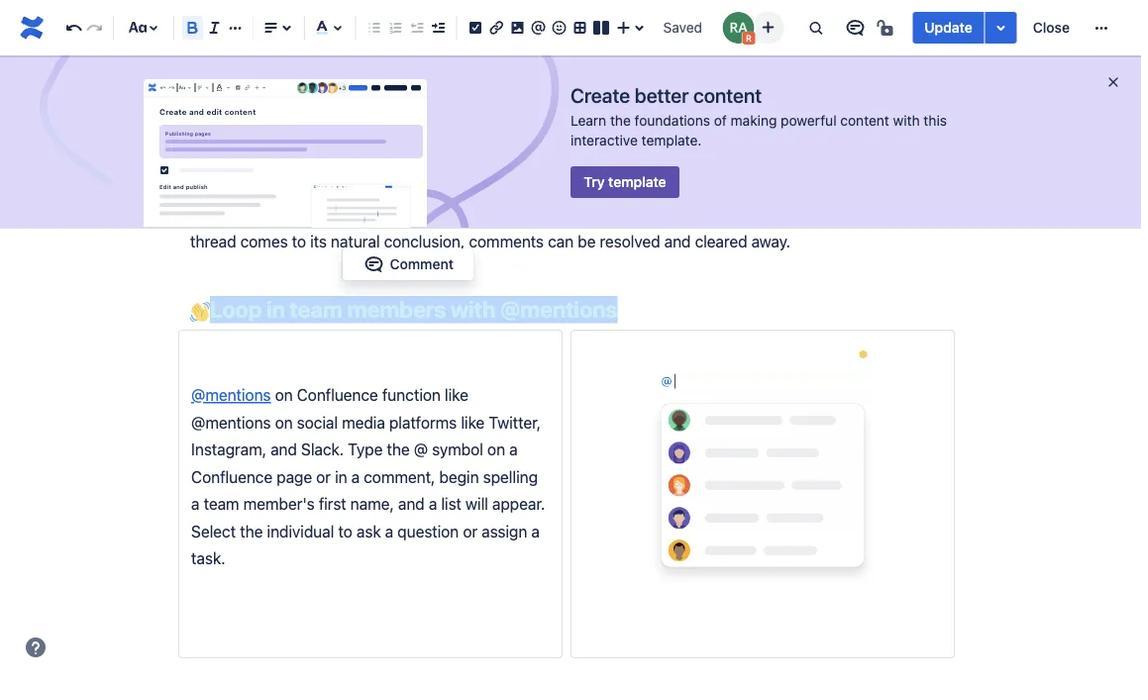 Task type: vqa. For each thing, say whether or not it's contained in the screenshot.
Emoji icon
yes



Task type: describe. For each thing, give the bounding box(es) containing it.
team inside 'on confluence function like @mentions on social media platforms like twitter, instagram, and slack. type the @ symbol on a confluence page or in a comment, begin spelling a team member's first name, and a list will appear. select the individual to ask a question or assign a task.'
[[204, 495, 239, 514]]

italic ⌘i image
[[203, 16, 226, 40]]

list
[[441, 495, 462, 514]]

of
[[714, 113, 727, 129]]

text
[[456, 43, 483, 62]]

a inside team members with permission to access the page can respond to any comment. plus, when a comment thread comes to its natural conclusion, comments can be resolved and cleared away.
[[855, 205, 863, 224]]

comment inside team members with permission to access the page can respond to any comment. plus, when a comment thread comes to its natural conclusion, comments can be resolved and cleared away.
[[867, 205, 934, 224]]

align left image
[[259, 16, 283, 40]]

0 horizontal spatial or
[[316, 468, 331, 487]]

the inside team members with permission to access the page can respond to any comment. plus, when a comment thread comes to its natural conclusion, comments can be resolved and cleared away.
[[492, 205, 515, 224]]

text color image
[[213, 80, 225, 96]]

0 vertical spatial will
[[739, 43, 761, 62]]

@mentions inside 'on confluence function like @mentions on social media platforms like twitter, instagram, and slack. type the @ symbol on a confluence page or in a comment, begin spelling a team member's first name, and a list will appear. select the individual to ask a question or assign a task.'
[[191, 413, 271, 432]]

0 vertical spatial team
[[290, 296, 343, 323]]

create and edit content
[[160, 107, 256, 116]]

1 horizontal spatial content
[[694, 83, 762, 107]]

type
[[348, 441, 383, 459]]

and left the slack.
[[271, 441, 297, 459]]

on down link image
[[487, 43, 505, 62]]

2 vertical spatial with
[[451, 296, 496, 323]]

try template
[[584, 174, 667, 190]]

twitter,
[[489, 413, 541, 432]]

action item image
[[464, 16, 488, 40]]

a right assign
[[532, 522, 540, 541]]

comment button
[[350, 253, 466, 276]]

layouts image
[[590, 16, 613, 40]]

a right ask
[[385, 522, 394, 541]]

invite to edit image
[[757, 15, 780, 39]]

edit
[[207, 107, 222, 116]]

and down table icon
[[576, 43, 602, 62]]

0 vertical spatial @mentions
[[500, 296, 618, 323]]

to left any
[[651, 205, 665, 224]]

on up spelling on the bottom left
[[488, 441, 506, 459]]

0 horizontal spatial comment
[[633, 43, 701, 62]]

and inside team members with permission to access the page can respond to any comment. plus, when a comment thread comes to its natural conclusion, comments can be resolved and cleared away.
[[665, 232, 691, 251]]

edit
[[160, 183, 171, 190]]

be
[[578, 232, 596, 251]]

to up conclusion,
[[420, 205, 434, 224]]

powerful
[[781, 113, 837, 129]]

highlight
[[391, 43, 452, 62]]

1 horizontal spatial or
[[463, 522, 478, 541]]

team
[[190, 205, 229, 224]]

redo ⌘⇧z image
[[83, 16, 106, 40]]

text style image
[[178, 80, 186, 96]]

resolved
[[600, 232, 661, 251]]

spelling
[[483, 468, 538, 487]]

its
[[310, 232, 327, 251]]

create for and
[[160, 107, 187, 116]]

select
[[191, 522, 236, 541]]

0 vertical spatial appear.
[[765, 43, 818, 62]]

a left list
[[429, 495, 437, 514]]

plus image
[[253, 80, 261, 96]]

chevron down image for text color icon on the left of the page
[[224, 80, 233, 96]]

to
[[190, 43, 207, 62]]

team members with permission to access the page can respond to any comment. plus, when a comment thread comes to its natural conclusion, comments can be resolved and cleared away.
[[190, 205, 938, 251]]

in inside 'on confluence function like @mentions on social media platforms like twitter, instagram, and slack. type the @ symbol on a confluence page or in a comment, begin spelling a team member's first name, and a list will appear. select the individual to ask a question or assign a task.'
[[335, 468, 347, 487]]

chevron down image
[[185, 80, 194, 96]]

the inside create better content learn the foundations of making powerful content with this interactive template.
[[611, 113, 631, 129]]

the down layouts image
[[606, 43, 629, 62]]

individual
[[267, 522, 334, 541]]

comment
[[390, 256, 454, 272]]

inline
[[274, 43, 311, 62]]

0 vertical spatial can
[[558, 205, 584, 224]]

pages
[[195, 131, 211, 137]]

and right edit
[[173, 183, 184, 190]]

numbered list ⌘⇧7 image
[[384, 16, 408, 40]]

more image
[[1090, 16, 1114, 40]]

and up question
[[398, 495, 425, 514]]

confluence icon image
[[147, 82, 158, 93]]

member's
[[244, 495, 315, 514]]

bold ⌘b image
[[181, 16, 205, 40]]

comment, inside 'on confluence function like @mentions on social media platforms like twitter, instagram, and slack. type the @ symbol on a confluence page or in a comment, begin spelling a team member's first name, and a list will appear. select the individual to ask a question or assign a task.'
[[364, 468, 436, 487]]

0 horizontal spatial confluence
[[191, 468, 273, 487]]

+3
[[338, 84, 346, 91]]

dismiss image
[[1106, 74, 1122, 90]]

publishing
[[166, 131, 193, 137]]

0 horizontal spatial in
[[267, 296, 285, 323]]

0 vertical spatial confluence
[[297, 386, 378, 405]]

platforms
[[389, 413, 457, 432]]

@mentions link
[[191, 386, 271, 405]]

try template button
[[571, 167, 680, 198]]

template
[[609, 174, 667, 190]]

comment icon image
[[844, 16, 868, 40]]

the down add image, video, or file
[[509, 43, 532, 62]]

foundations
[[635, 113, 711, 129]]

on confluence function like @mentions on social media platforms like twitter, instagram, and slack. type the @ symbol on a confluence page or in a comment, begin spelling a team member's first name, and a list will appear. select the individual to ask a question or assign a task.
[[191, 386, 550, 568]]

text styles image
[[126, 16, 149, 40]]

the right select
[[240, 522, 263, 541]]

chevron down image for plus icon
[[260, 80, 268, 96]]

outdent ⇧tab image
[[405, 16, 429, 40]]

to left its
[[292, 232, 306, 251]]



Task type: locate. For each thing, give the bounding box(es) containing it.
team down its
[[290, 296, 343, 323]]

1 vertical spatial confluence
[[191, 468, 273, 487]]

link image
[[243, 80, 252, 96]]

function
[[382, 386, 441, 405]]

0 horizontal spatial create
[[160, 107, 187, 116]]

chevron down image
[[203, 80, 211, 96], [224, 80, 233, 96], [260, 80, 268, 96]]

appear. down spelling on the bottom left
[[493, 495, 546, 514]]

1 vertical spatial with
[[304, 205, 334, 224]]

with inside team members with permission to access the page can respond to any comment. plus, when a comment thread comes to its natural conclusion, comments can be resolved and cleared away.
[[304, 205, 334, 224]]

on right @mentions link
[[275, 386, 293, 405]]

0 horizontal spatial appear.
[[493, 495, 546, 514]]

media
[[342, 413, 385, 432]]

with down comment
[[451, 296, 496, 323]]

create up "learn"
[[571, 83, 631, 107]]

chevron down image left checkbox image
[[224, 80, 233, 96]]

respond
[[588, 205, 647, 224]]

to
[[420, 205, 434, 224], [651, 205, 665, 224], [292, 232, 306, 251], [338, 522, 353, 541]]

comments
[[469, 232, 544, 251]]

conclusion,
[[384, 232, 465, 251]]

table image
[[569, 16, 592, 40]]

checkbox image
[[157, 162, 172, 178]]

0 horizontal spatial team
[[204, 495, 239, 514]]

page inside 'on confluence function like @mentions on social media platforms like twitter, instagram, and slack. type the @ symbol on a confluence page or in a comment, begin spelling a team member's first name, and a list will appear. select the individual to ask a question or assign a task.'
[[277, 468, 312, 487]]

permission
[[338, 205, 416, 224]]

can up the be
[[558, 205, 584, 224]]

ruby anderson image
[[723, 12, 755, 44]]

the
[[509, 43, 532, 62], [606, 43, 629, 62], [611, 113, 631, 129], [492, 205, 515, 224], [387, 441, 410, 459], [240, 522, 263, 541]]

page inside team members with permission to access the page can respond to any comment. plus, when a comment thread comes to its natural conclusion, comments can be resolved and cleared away.
[[519, 205, 554, 224]]

loop
[[210, 296, 262, 323]]

2 horizontal spatial with
[[894, 113, 920, 129]]

create up publishing
[[160, 107, 187, 116]]

adjust update settings image
[[990, 16, 1014, 40]]

1 vertical spatial will
[[466, 495, 489, 514]]

social
[[297, 413, 338, 432]]

in up first
[[335, 468, 347, 487]]

on left social
[[275, 413, 293, 432]]

no restrictions image
[[876, 16, 899, 40]]

comment, down @
[[364, 468, 436, 487]]

@mentions down @mentions link
[[191, 413, 271, 432]]

to inside 'on confluence function like @mentions on social media platforms like twitter, instagram, and slack. type the @ symbol on a confluence page or in a comment, begin spelling a team member's first name, and a list will appear. select the individual to ask a question or assign a task.'
[[338, 522, 353, 541]]

bullet list ⌘⇧8 image
[[363, 16, 387, 40]]

symbol
[[432, 441, 484, 459]]

1 horizontal spatial confluence
[[297, 386, 378, 405]]

close
[[1034, 19, 1071, 36]]

more formatting image
[[223, 16, 247, 40]]

1 horizontal spatial team
[[290, 296, 343, 323]]

will
[[739, 43, 761, 62], [466, 495, 489, 514]]

instagram,
[[191, 441, 267, 459]]

0 horizontal spatial chevron down image
[[203, 80, 211, 96]]

confluence image
[[16, 12, 48, 44], [16, 12, 48, 44]]

undo image
[[159, 80, 167, 96]]

link image
[[485, 16, 509, 40]]

like up symbol
[[461, 413, 485, 432]]

page up comments
[[519, 205, 554, 224]]

comes
[[241, 232, 288, 251]]

chevron down image right link image
[[260, 80, 268, 96]]

cleared
[[695, 232, 748, 251]]

content up of
[[694, 83, 762, 107]]

template.
[[642, 132, 702, 149]]

checkbox image
[[234, 80, 242, 96]]

and
[[576, 43, 602, 62], [189, 107, 204, 116], [173, 183, 184, 190], [665, 232, 691, 251], [271, 441, 297, 459], [398, 495, 425, 514]]

page up member's
[[277, 468, 312, 487]]

to left ask
[[338, 522, 353, 541]]

thread
[[190, 232, 236, 251]]

0 horizontal spatial with
[[304, 205, 334, 224]]

1 vertical spatial comment
[[867, 205, 934, 224]]

indent tab image
[[426, 16, 450, 40]]

redo image
[[167, 80, 176, 96]]

1 vertical spatial like
[[461, 413, 485, 432]]

1 vertical spatial create
[[160, 107, 187, 116]]

close button
[[1022, 12, 1082, 44]]

0 vertical spatial comment
[[633, 43, 701, 62]]

confluence up social
[[297, 386, 378, 405]]

create better content learn the foundations of making powerful content with this interactive template.
[[571, 83, 948, 149]]

making
[[731, 113, 778, 129]]

content
[[694, 83, 762, 107], [225, 107, 256, 116], [841, 113, 890, 129]]

members up comes on the top left of page
[[233, 205, 300, 224]]

1 vertical spatial or
[[463, 522, 478, 541]]

publishing pages
[[166, 131, 211, 137]]

create inside create better content learn the foundations of making powerful content with this interactive template.
[[571, 83, 631, 107]]

when
[[812, 205, 851, 224]]

team
[[290, 296, 343, 323], [204, 495, 239, 514]]

0 horizontal spatial will
[[466, 495, 489, 514]]

appear. inside 'on confluence function like @mentions on social media platforms like twitter, instagram, and slack. type the @ symbol on a confluence page or in a comment, begin spelling a team member's first name, and a list will appear. select the individual to ask a question or assign a task.'
[[493, 495, 546, 514]]

and left edit
[[189, 107, 204, 116]]

will right icon
[[739, 43, 761, 62]]

or
[[316, 468, 331, 487], [463, 522, 478, 541]]

content down checkbox image
[[225, 107, 256, 116]]

natural
[[331, 232, 380, 251]]

create for better
[[571, 83, 631, 107]]

access
[[438, 205, 488, 224]]

@mentions down the be
[[500, 296, 618, 323]]

loop in team members with @mentions
[[210, 296, 618, 323]]

members down comment button
[[347, 296, 446, 323]]

1 vertical spatial members
[[347, 296, 446, 323]]

away.
[[752, 232, 791, 251]]

1 vertical spatial in
[[335, 468, 347, 487]]

0 horizontal spatial content
[[225, 107, 256, 116]]

publish
[[186, 183, 208, 190]]

emoji image
[[548, 16, 571, 40]]

comment, down bullet list ⌘⇧8 'icon'
[[315, 43, 386, 62]]

begin
[[440, 468, 479, 487]]

chevron down image for align left image
[[203, 80, 211, 96]]

:wave: image
[[190, 302, 210, 322], [190, 302, 210, 322]]

1 vertical spatial appear.
[[493, 495, 546, 514]]

or left assign
[[463, 522, 478, 541]]

the up interactive at the top of the page
[[611, 113, 631, 129]]

interactive
[[571, 132, 638, 149]]

1 vertical spatial comment,
[[364, 468, 436, 487]]

edit and publish
[[160, 183, 208, 190]]

add image, video, or file image
[[506, 16, 530, 40]]

2 horizontal spatial content
[[841, 113, 890, 129]]

on
[[487, 43, 505, 62], [275, 386, 293, 405], [275, 413, 293, 432], [488, 441, 506, 459]]

learn
[[571, 113, 607, 129]]

like
[[445, 386, 469, 405], [461, 413, 485, 432]]

any
[[669, 205, 694, 224]]

undo ⌘z image
[[62, 16, 86, 40]]

the up comments
[[492, 205, 515, 224]]

1 horizontal spatial in
[[335, 468, 347, 487]]

appear. down invite to edit icon in the top right of the page
[[765, 43, 818, 62]]

icon
[[705, 43, 734, 62]]

a down type
[[352, 468, 360, 487]]

can left the be
[[548, 232, 574, 251]]

will inside 'on confluence function like @mentions on social media platforms like twitter, instagram, and slack. type the @ symbol on a confluence page or in a comment, begin spelling a team member's first name, and a list will appear. select the individual to ask a question or assign a task.'
[[466, 495, 489, 514]]

@mentions
[[500, 296, 618, 323], [191, 386, 271, 405], [191, 413, 271, 432]]

comment,
[[315, 43, 386, 62], [364, 468, 436, 487]]

update button
[[913, 12, 985, 44]]

try
[[584, 174, 605, 190]]

confluence
[[297, 386, 378, 405], [191, 468, 273, 487]]

1 horizontal spatial create
[[571, 83, 631, 107]]

1 chevron down image from the left
[[203, 80, 211, 96]]

0 vertical spatial with
[[894, 113, 920, 129]]

0 vertical spatial or
[[316, 468, 331, 487]]

0 horizontal spatial members
[[233, 205, 300, 224]]

slack.
[[301, 441, 344, 459]]

and down any
[[665, 232, 691, 251]]

update
[[925, 19, 973, 36]]

leave
[[211, 43, 248, 62]]

chevron down image left text color icon on the left of the page
[[203, 80, 211, 96]]

2 vertical spatial page
[[277, 468, 312, 487]]

1 horizontal spatial members
[[347, 296, 446, 323]]

the left @
[[387, 441, 410, 459]]

comment right when
[[867, 205, 934, 224]]

0 vertical spatial members
[[233, 205, 300, 224]]

members inside team members with permission to access the page can respond to any comment. plus, when a comment thread comes to its natural conclusion, comments can be resolved and cleared away.
[[233, 205, 300, 224]]

assign
[[482, 522, 528, 541]]

plus,
[[774, 205, 808, 224]]

@
[[414, 441, 428, 459]]

@mentions up instagram,
[[191, 386, 271, 405]]

saved
[[664, 19, 703, 36]]

1 horizontal spatial chevron down image
[[224, 80, 233, 96]]

0 vertical spatial in
[[267, 296, 285, 323]]

better
[[635, 83, 689, 107]]

align left image
[[196, 80, 204, 96]]

comment down saved at top
[[633, 43, 701, 62]]

2 vertical spatial @mentions
[[191, 413, 271, 432]]

0 vertical spatial create
[[571, 83, 631, 107]]

question
[[398, 522, 459, 541]]

a right when
[[855, 205, 863, 224]]

2 horizontal spatial chevron down image
[[260, 80, 268, 96]]

this
[[924, 113, 948, 129]]

content right powerful
[[841, 113, 890, 129]]

or down the slack.
[[316, 468, 331, 487]]

comment image
[[362, 253, 386, 276]]

comment
[[633, 43, 701, 62], [867, 205, 934, 224]]

1 vertical spatial page
[[519, 205, 554, 224]]

with up its
[[304, 205, 334, 224]]

1 horizontal spatial with
[[451, 296, 496, 323]]

can
[[558, 205, 584, 224], [548, 232, 574, 251]]

ask
[[357, 522, 381, 541]]

1 vertical spatial @mentions
[[191, 386, 271, 405]]

like up platforms
[[445, 386, 469, 405]]

with left this
[[894, 113, 920, 129]]

create
[[571, 83, 631, 107], [160, 107, 187, 116]]

to leave an inline comment, highlight text on the page and the comment icon will appear.
[[190, 43, 818, 62]]

with inside create better content learn the foundations of making powerful content with this interactive template.
[[894, 113, 920, 129]]

members
[[233, 205, 300, 224], [347, 296, 446, 323]]

a up select
[[191, 495, 200, 514]]

appear.
[[765, 43, 818, 62], [493, 495, 546, 514]]

2 chevron down image from the left
[[224, 80, 233, 96]]

an
[[252, 43, 270, 62]]

page
[[536, 43, 572, 62], [519, 205, 554, 224], [277, 468, 312, 487]]

0 vertical spatial like
[[445, 386, 469, 405]]

task.
[[191, 549, 225, 568]]

3 chevron down image from the left
[[260, 80, 268, 96]]

1 horizontal spatial appear.
[[765, 43, 818, 62]]

comment.
[[698, 205, 770, 224]]

1 vertical spatial team
[[204, 495, 239, 514]]

mention image
[[527, 16, 551, 40]]

will right list
[[466, 495, 489, 514]]

page down emoji icon
[[536, 43, 572, 62]]

a
[[855, 205, 863, 224], [510, 441, 518, 459], [352, 468, 360, 487], [191, 495, 200, 514], [429, 495, 437, 514], [385, 522, 394, 541], [532, 522, 540, 541]]

confluence down instagram,
[[191, 468, 273, 487]]

1 vertical spatial can
[[548, 232, 574, 251]]

help image
[[24, 636, 48, 660]]

in right loop
[[267, 296, 285, 323]]

in
[[267, 296, 285, 323], [335, 468, 347, 487]]

find and replace image
[[804, 16, 828, 40]]

0 vertical spatial page
[[536, 43, 572, 62]]

0 vertical spatial comment,
[[315, 43, 386, 62]]

a down twitter,
[[510, 441, 518, 459]]

1 horizontal spatial will
[[739, 43, 761, 62]]

with
[[894, 113, 920, 129], [304, 205, 334, 224], [451, 296, 496, 323]]

name,
[[351, 495, 394, 514]]

1 horizontal spatial comment
[[867, 205, 934, 224]]

team up select
[[204, 495, 239, 514]]

first
[[319, 495, 347, 514]]



